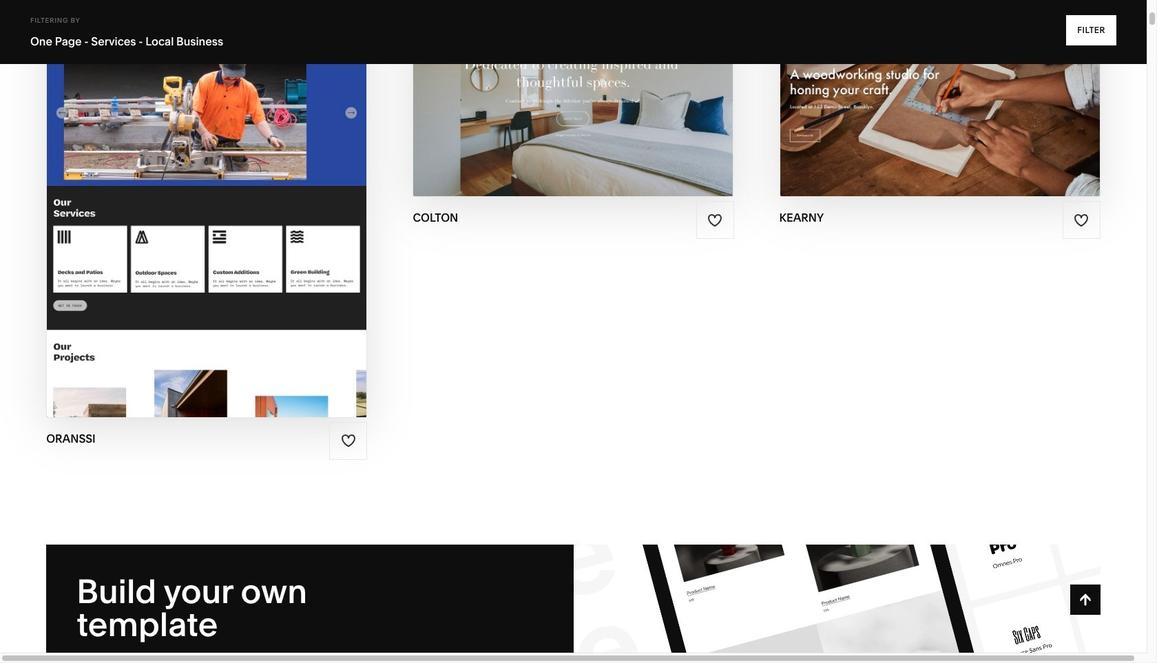 Task type: vqa. For each thing, say whether or not it's contained in the screenshot.
your
no



Task type: locate. For each thing, give the bounding box(es) containing it.
add colton to your favorites list image
[[707, 213, 723, 228]]

preview of building your own template image
[[573, 545, 1100, 663]]

oranssi image
[[47, 0, 367, 417]]

colton image
[[414, 0, 733, 196]]



Task type: describe. For each thing, give the bounding box(es) containing it.
kearny image
[[780, 0, 1100, 196]]

add oranssi to your favorites list image
[[341, 433, 356, 448]]

back to top image
[[1078, 592, 1093, 607]]



